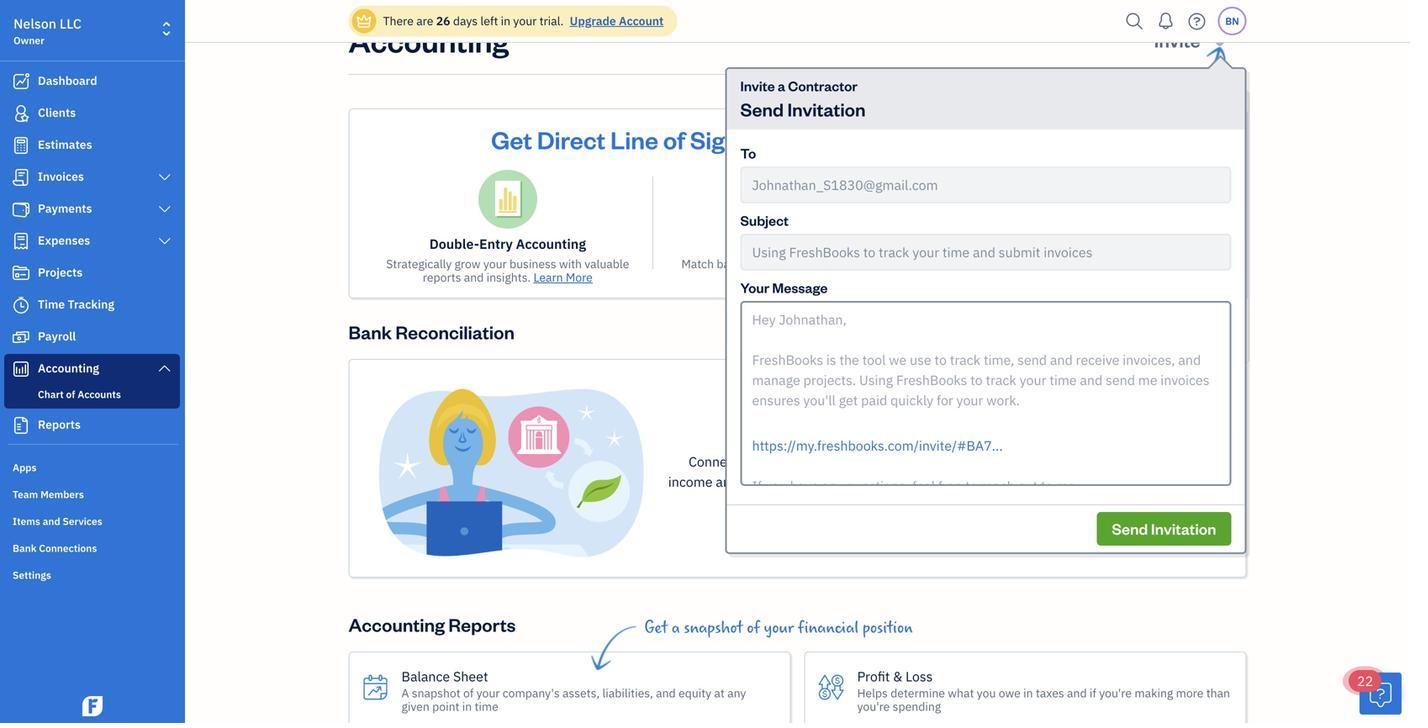 Task type: vqa. For each thing, say whether or not it's contained in the screenshot.
Reports link
yes



Task type: locate. For each thing, give the bounding box(es) containing it.
reconciliation
[[771, 235, 859, 253], [396, 320, 515, 344]]

a inside invite a contractor send invitation
[[778, 77, 785, 95]]

up down the transactions.
[[1057, 473, 1072, 491]]

0 horizontal spatial with
[[559, 256, 582, 272]]

1 horizontal spatial chart
[[969, 269, 998, 285]]

chevron large down image up 'expenses' link
[[157, 203, 172, 216]]

strategically
[[386, 256, 452, 272]]

crown image
[[355, 12, 373, 30]]

reconciliation down "reports"
[[396, 320, 515, 344]]

of inside main element
[[66, 388, 75, 401]]

1 learn more from the left
[[533, 269, 593, 285]]

None text field
[[740, 166, 1231, 203]]

chart inside create journal entries and edit accounts in the chart of accounts with
[[969, 269, 998, 285]]

the left basics
[[941, 117, 968, 141]]

2 horizontal spatial the
[[1193, 256, 1210, 272]]

accounts down accounting link at the left of the page
[[78, 388, 121, 401]]

bank left "transactions"
[[717, 256, 743, 272]]

and inside the strategically grow your business with valuable reports and insights.
[[464, 269, 484, 285]]

2 learn from the left
[[809, 269, 838, 285]]

2 learn more from the left
[[809, 269, 868, 285]]

1 horizontal spatial invite
[[1154, 28, 1200, 52]]

account
[[619, 13, 664, 29]]

2 horizontal spatial accounts
[[1147, 235, 1205, 253]]

snapshot up at in the bottom of the page
[[684, 619, 743, 637]]

1 horizontal spatial invitation
[[1151, 519, 1216, 539]]

in left time
[[462, 699, 472, 714]]

2 more from the left
[[841, 269, 868, 285]]

0 vertical spatial invite
[[1154, 28, 1200, 52]]

chevron large down image up projects link
[[157, 235, 172, 248]]

0 horizontal spatial more
[[566, 269, 593, 285]]

1 vertical spatial snapshot
[[412, 685, 460, 701]]

invite a contractor send invitation
[[740, 77, 866, 121]]

close image
[[1215, 120, 1235, 140]]

1 learn from the left
[[533, 269, 563, 285]]

2 chevron large down image from the top
[[157, 203, 172, 216]]

invoice image
[[11, 169, 31, 186]]

1 horizontal spatial bank reconciliation
[[736, 235, 859, 253]]

and down journal entries and chart of accounts
[[1084, 256, 1104, 272]]

send up into
[[740, 97, 784, 121]]

reports
[[38, 417, 81, 432], [448, 613, 516, 637]]

clients
[[38, 105, 76, 120]]

you're right "if" at the bottom right of page
[[1099, 685, 1132, 701]]

books down email on the top right of the page
[[882, 256, 914, 272]]

with left valuable
[[559, 256, 582, 272]]

invite up into
[[740, 77, 775, 95]]

1 vertical spatial chart
[[969, 269, 998, 285]]

1 vertical spatial bank
[[772, 453, 801, 470]]

0 vertical spatial get
[[491, 124, 532, 155]]

0 horizontal spatial books
[[882, 256, 914, 272]]

1 vertical spatial invite
[[740, 77, 775, 95]]

1 horizontal spatial a
[[778, 77, 785, 95]]

1 horizontal spatial learn
[[809, 269, 838, 285]]

invitation inside button
[[1151, 519, 1216, 539]]

bank
[[717, 256, 743, 272], [772, 453, 801, 470]]

and inside profit & loss helps determine what you owe in taxes and if you're making more than you're spending
[[1067, 685, 1087, 701]]

0 horizontal spatial bank reconciliation
[[349, 320, 515, 344]]

1 vertical spatial get
[[644, 619, 668, 637]]

snapshot inside balance sheet a snapshot of your company's assets, liabilities, and equity at any given point in time
[[412, 685, 460, 701]]

a up equity
[[672, 619, 680, 637]]

0 vertical spatial bank
[[717, 256, 743, 272]]

of inside create journal entries and edit accounts in the chart of accounts with
[[1001, 269, 1011, 285]]

email address
[[883, 229, 959, 244]]

bank inside main element
[[13, 541, 37, 555]]

in
[[501, 13, 510, 29], [1181, 256, 1190, 272], [935, 419, 950, 443], [851, 473, 862, 491], [1023, 685, 1033, 701], [462, 699, 472, 714]]

1 horizontal spatial books
[[1017, 473, 1054, 491]]

0 horizontal spatial accounts
[[78, 388, 121, 401]]

and right "reports"
[[464, 269, 484, 285]]

business
[[1004, 124, 1104, 155]]

chart of accounts
[[38, 388, 121, 401]]

invitation down contractor
[[787, 97, 866, 121]]

0 vertical spatial books
[[882, 256, 914, 272]]

send down date at the bottom right of the page
[[1112, 519, 1148, 539]]

members
[[40, 488, 84, 501]]

with down journal entries and chart of accounts
[[1066, 269, 1089, 285]]

1 vertical spatial match
[[1081, 453, 1118, 470]]

0 horizontal spatial get
[[491, 124, 532, 155]]

snapshot right a
[[412, 685, 460, 701]]

0 vertical spatial up
[[915, 117, 937, 141]]

chevron large down image for expenses
[[157, 235, 172, 248]]

0 horizontal spatial send
[[740, 97, 784, 121]]

1 vertical spatial keep
[[955, 473, 984, 491]]

company's
[[503, 685, 560, 701]]

0 horizontal spatial learn more
[[533, 269, 593, 285]]

1 horizontal spatial keep
[[955, 473, 984, 491]]

0 vertical spatial reports
[[38, 417, 81, 432]]

of up accounts
[[1132, 235, 1144, 253]]

connect up income
[[689, 453, 739, 470]]

to
[[740, 144, 756, 162]]

0 vertical spatial send
[[740, 97, 784, 121]]

team members link
[[4, 481, 180, 506]]

your up account
[[837, 419, 875, 443]]

your inside "match bank transactions to keep your books squeaky clean."
[[856, 256, 879, 272]]

2 horizontal spatial your
[[947, 124, 999, 155]]

invitation inside invite a contractor send invitation
[[787, 97, 866, 121]]

1 horizontal spatial your
[[837, 419, 875, 443]]

0 horizontal spatial the
[[801, 124, 837, 155]]

entry
[[479, 235, 513, 253]]

nelson
[[13, 15, 56, 32]]

1 vertical spatial journal
[[1002, 256, 1042, 272]]

0 horizontal spatial reports
[[38, 417, 81, 432]]

1 vertical spatial reconciliation
[[396, 320, 515, 344]]

0 horizontal spatial chart
[[38, 388, 64, 401]]

0 vertical spatial snapshot
[[684, 619, 743, 637]]

you're down 'profit' at right
[[857, 699, 890, 714]]

1 vertical spatial entries
[[1044, 256, 1082, 272]]

any
[[727, 685, 746, 701]]

1 horizontal spatial more
[[841, 269, 868, 285]]

report image
[[11, 417, 31, 434]]

invite left chevrondown "image"
[[1154, 28, 1200, 52]]

connect down freshbooks
[[870, 505, 930, 525]]

accounting
[[349, 20, 509, 60], [516, 235, 586, 253], [1146, 269, 1205, 285], [38, 360, 99, 376], [349, 613, 445, 637]]

line
[[610, 124, 658, 155]]

1 horizontal spatial accounts
[[1014, 269, 1063, 285]]

0 horizontal spatial a
[[672, 619, 680, 637]]

settings
[[13, 568, 51, 582]]

journal up create
[[970, 235, 1017, 253]]

journal right create
[[1002, 256, 1042, 272]]

bank down strategically
[[349, 320, 392, 344]]

projects link
[[4, 258, 180, 288]]

in inside create journal entries and edit accounts in the chart of accounts with
[[1181, 256, 1190, 272]]

0 horizontal spatial reconciliation
[[396, 320, 515, 344]]

2 vertical spatial accounts
[[78, 388, 121, 401]]

entries up create journal entries and edit accounts in the chart of accounts with
[[1020, 235, 1064, 253]]

1 horizontal spatial connect
[[870, 505, 930, 525]]

keep down import
[[955, 473, 984, 491]]

with inside connect your bank account to automatically import transactions. match them with income and expenses tracked in freshbooks to keep your books up to date and accurate.
[[1156, 453, 1182, 470]]

import
[[956, 453, 996, 470]]

get direct line of sight into the health of your business
[[491, 124, 1104, 155]]

sheet
[[453, 668, 488, 685]]

1 more from the left
[[566, 269, 593, 285]]

payroll link
[[4, 322, 180, 352]]

to up my
[[939, 473, 952, 491]]

health
[[842, 124, 916, 155]]

search image
[[1121, 9, 1148, 34]]

2 horizontal spatial chart
[[1094, 235, 1129, 253]]

learn more right insights.
[[533, 269, 593, 285]]

0 vertical spatial keep
[[827, 256, 853, 272]]

set
[[883, 117, 912, 141]]

tip
[[954, 419, 982, 443]]

address
[[916, 229, 959, 244]]

bank down subject
[[736, 235, 768, 253]]

invite inside dropdown button
[[1154, 28, 1200, 52]]

if
[[1090, 685, 1096, 701]]

bank connections
[[13, 541, 97, 555]]

invite for invite
[[1154, 28, 1200, 52]]

1 horizontal spatial send
[[1112, 519, 1148, 539]]

invitation
[[787, 97, 866, 121], [1151, 519, 1216, 539]]

bank reconciliation down "reports"
[[349, 320, 515, 344]]

of right create
[[1001, 269, 1011, 285]]

you're
[[1099, 685, 1132, 701], [857, 699, 890, 714]]

1 horizontal spatial learn more
[[809, 269, 868, 285]]

connect your bank account to automatically import transactions. match them with income and expenses tracked in freshbooks to keep your books up to date and accurate.
[[668, 453, 1203, 491]]

1 horizontal spatial get
[[644, 619, 668, 637]]

1 horizontal spatial match
[[1081, 453, 1118, 470]]

payment image
[[11, 201, 31, 218]]

upgrade
[[570, 13, 616, 29]]

match up date at the bottom right of the page
[[1081, 453, 1118, 470]]

0 vertical spatial entries
[[1020, 235, 1064, 253]]

get
[[491, 124, 532, 155], [644, 619, 668, 637]]

invite inside invite a contractor send invitation
[[740, 77, 775, 95]]

2 vertical spatial your
[[837, 419, 875, 443]]

and
[[1068, 235, 1091, 253], [1084, 256, 1104, 272], [464, 269, 484, 285], [716, 473, 738, 491], [1121, 473, 1144, 491], [43, 515, 60, 528], [656, 685, 676, 701], [1067, 685, 1087, 701]]

1 horizontal spatial bank
[[772, 453, 801, 470]]

bank up expenses
[[772, 453, 801, 470]]

there are 26 days left in your trial. upgrade account
[[383, 13, 664, 29]]

1 horizontal spatial snapshot
[[684, 619, 743, 637]]

bank down items
[[13, 541, 37, 555]]

advanced
[[1091, 269, 1143, 285]]

get for get a snapshot of your financial position
[[644, 619, 668, 637]]

chevron large down image
[[157, 171, 172, 184], [157, 203, 172, 216], [157, 235, 172, 248], [157, 362, 172, 375]]

1 horizontal spatial with
[[1066, 269, 1089, 285]]

1 horizontal spatial up
[[1057, 473, 1072, 491]]

time tracking link
[[4, 290, 180, 320]]

3 chevron large down image from the top
[[157, 235, 172, 248]]

keep inside connect your bank account to automatically import transactions. match them with income and expenses tracked in freshbooks to keep your books up to date and accurate.
[[955, 473, 984, 491]]

0 vertical spatial accounts
[[1147, 235, 1205, 253]]

of right line at the left top of the page
[[663, 124, 685, 155]]

0 horizontal spatial snapshot
[[412, 685, 460, 701]]

estimates
[[38, 137, 92, 152]]

and down "them"
[[1121, 473, 1144, 491]]

and left equity
[[656, 685, 676, 701]]

direct
[[537, 124, 606, 155]]

chevron large down image for payments
[[157, 203, 172, 216]]

0 vertical spatial journal
[[970, 235, 1017, 253]]

1 vertical spatial send
[[1112, 519, 1148, 539]]

1 vertical spatial connect
[[870, 505, 930, 525]]

connect inside button
[[870, 505, 930, 525]]

clients link
[[4, 98, 180, 129]]

my
[[933, 505, 955, 525]]

to up message
[[814, 256, 824, 272]]

more right message
[[841, 269, 868, 285]]

contractor
[[788, 77, 858, 95]]

invite for invite a contractor send invitation
[[740, 77, 775, 95]]

journal entries and chart of accounts
[[970, 235, 1205, 253]]

more for bank reconciliation
[[841, 269, 868, 285]]

reconciliation up "match bank transactions to keep your books squeaky clean." at the top of the page
[[771, 235, 859, 253]]

entries
[[1020, 235, 1064, 253], [1044, 256, 1082, 272]]

in right left
[[501, 13, 510, 29]]

books inside "match bank transactions to keep your books squeaky clean."
[[882, 256, 914, 272]]

2 horizontal spatial with
[[1156, 453, 1182, 470]]

the down invite a contractor send invitation
[[801, 124, 837, 155]]

0 horizontal spatial bank
[[717, 256, 743, 272]]

0 vertical spatial connect
[[689, 453, 739, 470]]

you
[[977, 685, 996, 701]]

0 horizontal spatial connect
[[689, 453, 739, 470]]

timer image
[[11, 297, 31, 314]]

0 vertical spatial a
[[778, 77, 785, 95]]

are
[[416, 13, 433, 29]]

bank right my
[[958, 505, 994, 525]]

your up first name text field
[[947, 124, 999, 155]]

0 horizontal spatial keep
[[827, 256, 853, 272]]

of down accounting link at the left of the page
[[66, 388, 75, 401]]

invitation down accurate.
[[1151, 519, 1216, 539]]

more
[[566, 269, 593, 285], [841, 269, 868, 285]]

name
[[883, 161, 915, 177]]

basics
[[971, 117, 1027, 141]]

get left direct
[[491, 124, 532, 155]]

automatically
[[871, 453, 953, 470]]

up right set
[[915, 117, 937, 141]]

accounts up accounts
[[1147, 235, 1205, 253]]

accounts inside create journal entries and edit accounts in the chart of accounts with
[[1014, 269, 1063, 285]]

0 horizontal spatial invite
[[740, 77, 775, 95]]

learn for reconciliation
[[809, 269, 838, 285]]

keep up message
[[827, 256, 853, 272]]

0 horizontal spatial match
[[681, 256, 714, 272]]

items
[[13, 515, 40, 528]]

spending
[[893, 699, 941, 714]]

0 horizontal spatial your
[[740, 278, 769, 296]]

0 horizontal spatial invitation
[[787, 97, 866, 121]]

0 horizontal spatial up
[[915, 117, 937, 141]]

reports down chart of accounts
[[38, 417, 81, 432]]

1 vertical spatial books
[[1017, 473, 1054, 491]]

chevrondown image
[[1208, 29, 1231, 52]]

learn right insights.
[[533, 269, 563, 285]]

invite
[[1154, 28, 1200, 52], [740, 77, 775, 95]]

match left squeaky
[[681, 256, 714, 272]]

accounts right create
[[1014, 269, 1063, 285]]

connect
[[689, 453, 739, 470], [870, 505, 930, 525]]

1 vertical spatial accounts
[[1014, 269, 1063, 285]]

transactions
[[745, 256, 811, 272]]

double-entry accounting image
[[478, 170, 537, 229]]

0 vertical spatial bank reconciliation
[[736, 235, 859, 253]]

create
[[964, 256, 999, 272]]

accounting inside accounting link
[[38, 360, 99, 376]]

0 horizontal spatial learn
[[533, 269, 563, 285]]

0 vertical spatial invitation
[[787, 97, 866, 121]]

1 vertical spatial reports
[[448, 613, 516, 637]]

1 horizontal spatial reconciliation
[[771, 235, 859, 253]]

chevron large down image up payments "link" at top
[[157, 171, 172, 184]]

your inside the strategically grow your business with valuable reports and insights.
[[483, 256, 507, 272]]

connect inside connect your bank account to automatically import transactions. match them with income and expenses tracked in freshbooks to keep your books up to date and accurate.
[[689, 453, 739, 470]]

items and services
[[13, 515, 102, 528]]

get a snapshot of your financial position
[[644, 619, 913, 637]]

accounts
[[1147, 235, 1205, 253], [1014, 269, 1063, 285], [78, 388, 121, 401]]

1 chevron large down image from the top
[[157, 171, 172, 184]]

main element
[[0, 0, 227, 723]]

them
[[1122, 453, 1153, 470]]

4 chevron large down image from the top
[[157, 362, 172, 375]]

edit
[[1107, 256, 1127, 272]]

get up liabilities,
[[644, 619, 668, 637]]

1 vertical spatial a
[[672, 619, 680, 637]]

your down "transactions"
[[740, 278, 769, 296]]

more right business
[[566, 269, 593, 285]]

1 vertical spatial up
[[1057, 473, 1072, 491]]

of inside balance sheet a snapshot of your company's assets, liabilities, and equity at any given point in time
[[463, 685, 474, 701]]

the right accounts
[[1193, 256, 1210, 272]]

dashboard image
[[11, 73, 31, 90]]

to left date at the bottom right of the page
[[1075, 473, 1088, 491]]

learn right clean.
[[809, 269, 838, 285]]

bank reconciliation up "match bank transactions to keep your books squeaky clean." at the top of the page
[[736, 235, 859, 253]]

2 vertical spatial chart
[[38, 388, 64, 401]]

in right "owe"
[[1023, 685, 1033, 701]]

top
[[985, 419, 1017, 443]]

chart image
[[11, 361, 31, 378]]

subject
[[740, 211, 789, 229]]

learn more for bank reconciliation
[[809, 269, 868, 285]]

of left time
[[463, 685, 474, 701]]

and right income
[[716, 473, 738, 491]]

with up accurate.
[[1156, 453, 1182, 470]]

books down the transactions.
[[1017, 473, 1054, 491]]

learn more right clean.
[[809, 269, 868, 285]]

chevron large down image up chart of accounts link
[[157, 362, 172, 375]]

0 vertical spatial match
[[681, 256, 714, 272]]

point
[[432, 699, 459, 714]]

than
[[1206, 685, 1230, 701]]

and up create journal entries and edit accounts in the chart of accounts with
[[1068, 235, 1091, 253]]

snapshot
[[684, 619, 743, 637], [412, 685, 460, 701]]

given
[[401, 699, 430, 714]]

freshbooks image
[[79, 696, 106, 716]]

chevron large down image inside 'expenses' link
[[157, 235, 172, 248]]

and right items
[[43, 515, 60, 528]]

and left "if" at the bottom right of page
[[1067, 685, 1087, 701]]

reports up sheet
[[448, 613, 516, 637]]

a left contractor
[[778, 77, 785, 95]]

assets,
[[562, 685, 600, 701]]

a for send
[[778, 77, 785, 95]]

expense image
[[11, 233, 31, 250]]

in right tracked
[[851, 473, 862, 491]]

accounts
[[1130, 256, 1178, 272]]

in right accounts
[[1181, 256, 1190, 272]]

connect for your
[[689, 453, 739, 470]]

1 vertical spatial invitation
[[1151, 519, 1216, 539]]

invite button
[[1139, 20, 1247, 61]]

entries down journal entries and chart of accounts
[[1044, 256, 1082, 272]]

account
[[805, 453, 853, 470]]



Task type: describe. For each thing, give the bounding box(es) containing it.
bank inside button
[[958, 505, 994, 525]]

First Name text field
[[883, 180, 1051, 217]]

26
[[436, 13, 450, 29]]

to inside "match bank transactions to keep your books squeaky clean."
[[814, 256, 824, 272]]

apps link
[[4, 454, 180, 479]]

https://my.freshbooks.com/invite/#ba7...
[[752, 437, 1003, 454]]

1 horizontal spatial reports
[[448, 613, 516, 637]]

connect my bank
[[870, 505, 994, 525]]

date
[[1091, 473, 1118, 491]]

match inside "match bank transactions to keep your books squeaky clean."
[[681, 256, 714, 272]]

email
[[883, 229, 913, 244]]

1 vertical spatial your
[[740, 278, 769, 296]]

of right set
[[921, 124, 943, 155]]

bank inside connect your bank account to automatically import transactions. match them with income and expenses tracked in freshbooks to keep your books up to date and accurate.
[[772, 453, 801, 470]]

bn button
[[1218, 7, 1247, 35]]

left
[[480, 13, 498, 29]]

accounts inside main element
[[78, 388, 121, 401]]

making
[[1135, 685, 1173, 701]]

transactions.
[[1000, 453, 1078, 470]]

dashboard link
[[4, 66, 180, 97]]

connect your bank account to begin matching your bank transactions image
[[376, 387, 645, 558]]

in inside connect your bank account to automatically import transactions. match them with income and expenses tracked in freshbooks to keep your books up to date and accurate.
[[851, 473, 862, 491]]

and inside balance sheet a snapshot of your company's assets, liabilities, and equity at any given point in time
[[656, 685, 676, 701]]

with inside create journal entries and edit accounts in the chart of accounts with
[[1066, 269, 1089, 285]]

0 vertical spatial chart
[[1094, 235, 1129, 253]]

Enter an email address text field
[[883, 247, 1231, 284]]

bank inside "match bank transactions to keep your books squeaky clean."
[[717, 256, 743, 272]]

and inside main element
[[43, 515, 60, 528]]

match inside connect your bank account to automatically import transactions. match them with income and expenses tracked in freshbooks to keep your books up to date and accurate.
[[1081, 453, 1118, 470]]

team members
[[13, 488, 84, 501]]

squeaky
[[727, 269, 771, 285]]

in inside balance sheet a snapshot of your company's assets, liabilities, and equity at any given point in time
[[462, 699, 472, 714]]

up inside connect your bank account to automatically import transactions. match them with income and expenses tracked in freshbooks to keep your books up to date and accurate.
[[1057, 473, 1072, 491]]

your message
[[740, 278, 828, 296]]

bank reconciliation image
[[768, 170, 827, 229]]

income
[[668, 473, 713, 491]]

days
[[453, 13, 478, 29]]

chart of accounts link
[[8, 384, 177, 404]]

expenses
[[742, 473, 799, 491]]

project image
[[11, 265, 31, 282]]

your inside balance sheet a snapshot of your company's assets, liabilities, and equity at any given point in time
[[476, 685, 500, 701]]

journal inside create journal entries and edit accounts in the chart of accounts with
[[1002, 256, 1042, 272]]

resource center badge image
[[1360, 673, 1402, 715]]

advanced accounting
[[1091, 269, 1205, 285]]

services
[[63, 515, 102, 528]]

0 vertical spatial reconciliation
[[771, 235, 859, 253]]

grow
[[455, 256, 481, 272]]

&
[[893, 668, 902, 685]]

insights.
[[486, 269, 531, 285]]

a for of
[[672, 619, 680, 637]]

estimate image
[[11, 137, 31, 154]]

accurate.
[[1147, 473, 1203, 491]]

time
[[38, 296, 65, 312]]

to right account
[[856, 453, 868, 470]]

reports link
[[4, 410, 180, 441]]

with inside the strategically grow your business with valuable reports and insights.
[[559, 256, 582, 272]]

entries inside create journal entries and edit accounts in the chart of accounts with
[[1044, 256, 1082, 272]]

reports inside reports link
[[38, 417, 81, 432]]

Enter a subject line text field
[[740, 234, 1231, 271]]

there
[[383, 13, 414, 29]]

owe
[[999, 685, 1021, 701]]

valuable
[[585, 256, 629, 272]]

tracked
[[802, 473, 848, 491]]

double-entry accounting
[[429, 235, 586, 253]]

keep inside "match bank transactions to keep your books squeaky clean."
[[827, 256, 853, 272]]

Last Name text field
[[1064, 180, 1231, 217]]

team
[[13, 488, 38, 501]]

match bank transactions to keep your books squeaky clean.
[[681, 256, 914, 285]]

1 horizontal spatial the
[[941, 117, 968, 141]]

learn more for double-entry accounting
[[533, 269, 593, 285]]

payments link
[[4, 194, 180, 225]]

invoices
[[38, 169, 84, 184]]

apps
[[13, 461, 37, 474]]

freshbooks
[[865, 473, 936, 491]]

the inside create journal entries and edit accounts in the chart of accounts with
[[1193, 256, 1210, 272]]

taxes
[[1036, 685, 1064, 701]]

bank connections link
[[4, 535, 180, 560]]

profit
[[857, 668, 890, 685]]

expenses link
[[4, 226, 180, 256]]

balance
[[401, 668, 450, 685]]

into
[[753, 124, 796, 155]]

chart inside main element
[[38, 388, 64, 401]]

chevron large down image for accounting
[[157, 362, 172, 375]]

payroll
[[38, 328, 76, 344]]

dashboard
[[38, 73, 97, 88]]

22 button
[[1349, 670, 1402, 715]]

send invitation
[[1112, 519, 1216, 539]]

loss
[[906, 668, 933, 685]]

send invitation button
[[1097, 512, 1231, 546]]

upgrade account link
[[566, 13, 664, 29]]

expenses
[[38, 232, 90, 248]]

1 vertical spatial bank reconciliation
[[349, 320, 515, 344]]

invoices link
[[4, 162, 180, 193]]

in inside profit & loss helps determine what you owe in taxes and if you're making more than you're spending
[[1023, 685, 1033, 701]]

clean.
[[774, 269, 806, 285]]

connect for my
[[870, 505, 930, 525]]

0 horizontal spatial you're
[[857, 699, 890, 714]]

set up the basics
[[883, 117, 1027, 141]]

financial
[[798, 619, 859, 637]]

time
[[475, 699, 498, 714]]

settings link
[[4, 562, 180, 587]]

books inside connect your bank account to automatically import transactions. match them with income and expenses tracked in freshbooks to keep your books up to date and accurate.
[[1017, 473, 1054, 491]]

send inside button
[[1112, 519, 1148, 539]]

keep your books in tip top shape
[[790, 419, 1075, 443]]

send inside invite a contractor send invitation
[[740, 97, 784, 121]]

determine
[[891, 685, 945, 701]]

more for double-entry accounting
[[566, 269, 593, 285]]

message
[[772, 278, 828, 296]]

double-
[[429, 235, 479, 253]]

1 horizontal spatial you're
[[1099, 685, 1132, 701]]

go to help image
[[1183, 9, 1210, 34]]

what
[[948, 685, 974, 701]]

money image
[[11, 329, 31, 346]]

0 vertical spatial your
[[947, 124, 999, 155]]

notifications image
[[1152, 4, 1179, 38]]

journal entries and chart of accounts image
[[1058, 170, 1117, 229]]

balance sheet a snapshot of your company's assets, liabilities, and equity at any given point in time
[[401, 668, 746, 714]]

chevron large down image for invoices
[[157, 171, 172, 184]]

trial.
[[539, 13, 564, 29]]

more
[[1176, 685, 1204, 701]]

and inside create journal entries and edit accounts in the chart of accounts with
[[1084, 256, 1104, 272]]

equity
[[679, 685, 711, 701]]

owner
[[13, 34, 44, 47]]

in left tip
[[935, 419, 950, 443]]

projects
[[38, 264, 83, 280]]

22
[[1357, 672, 1373, 690]]

items and services link
[[4, 508, 180, 533]]

learn for entry
[[533, 269, 563, 285]]

connections
[[39, 541, 97, 555]]

get for get direct line of sight into the health of your business
[[491, 124, 532, 155]]

client image
[[11, 105, 31, 122]]

business
[[510, 256, 556, 272]]

position
[[863, 619, 913, 637]]

of left financial
[[747, 619, 760, 637]]



